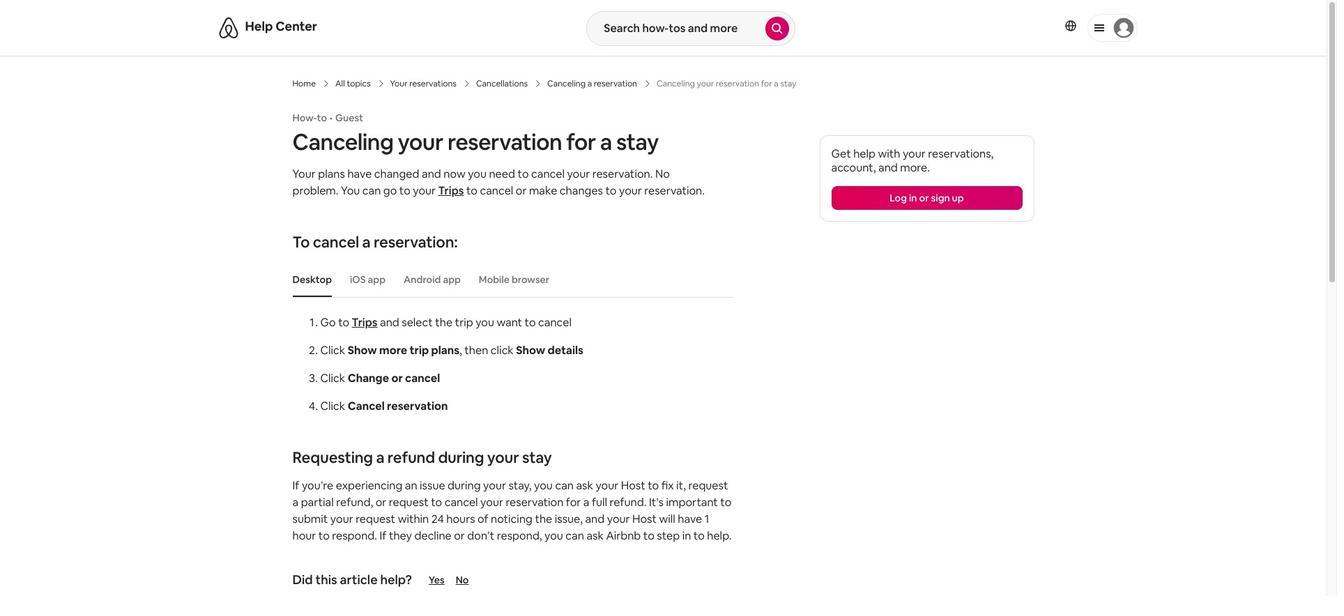 Task type: locate. For each thing, give the bounding box(es) containing it.
host down it's
[[633, 512, 657, 527]]

stay for canceling your reservation for a stay
[[617, 128, 659, 156]]

the right select
[[435, 315, 453, 330]]

with
[[878, 146, 901, 161]]

did this article help?
[[293, 572, 412, 588]]

ios app
[[350, 273, 386, 286]]

1 vertical spatial plans
[[431, 343, 460, 358]]

1 vertical spatial ask
[[587, 529, 604, 543]]

tab list
[[286, 262, 733, 297]]

ask
[[576, 478, 594, 493], [587, 529, 604, 543]]

1 horizontal spatial app
[[443, 273, 461, 286]]

step
[[657, 529, 680, 543]]

cancel up make
[[531, 167, 565, 181]]

0 vertical spatial canceling
[[548, 78, 586, 89]]

during right issue
[[448, 478, 481, 493]]

reservation. inside "your plans have changed and now you need to cancel your reservation. no problem. you can go to your"
[[593, 167, 653, 181]]

decline
[[415, 529, 452, 543]]

can left go
[[363, 183, 381, 198]]

1 horizontal spatial show
[[516, 343, 546, 358]]

1 horizontal spatial trips
[[438, 183, 464, 198]]

important
[[666, 495, 718, 510]]

did
[[293, 572, 313, 588]]

and left now
[[422, 167, 441, 181]]

1 horizontal spatial trip
[[455, 315, 473, 330]]

2 vertical spatial click
[[321, 399, 345, 414]]

app for ios app
[[368, 273, 386, 286]]

1 vertical spatial for
[[566, 495, 581, 510]]

1 horizontal spatial canceling
[[548, 78, 586, 89]]

trips to cancel or make changes to your reservation.
[[438, 183, 705, 198]]

1 vertical spatial your
[[293, 167, 316, 181]]

your up the changes
[[567, 167, 590, 181]]

trips
[[438, 183, 464, 198], [352, 315, 378, 330]]

cancel up 'hours'
[[445, 495, 478, 510]]

reservations
[[410, 78, 457, 89]]

1 vertical spatial have
[[678, 512, 703, 527]]

request down refund, at left bottom
[[356, 512, 396, 527]]

during up issue
[[438, 448, 484, 467]]

1 vertical spatial reservation.
[[645, 183, 705, 198]]

ios app button
[[343, 266, 393, 293]]

1 horizontal spatial stay
[[617, 128, 659, 156]]

an
[[405, 478, 418, 493]]

android app
[[404, 273, 461, 286]]

during inside if you're experiencing an issue during your stay, you can ask your host to fix it, request a partial refund, or request to cancel your reservation for a full refund. it's important to submit your request within 24 hours of noticing the issue, and your host will have 1 hour to respond. if they decline or don't respond, you can ask airbnb to step in to help.
[[448, 478, 481, 493]]

your
[[398, 128, 443, 156], [903, 146, 926, 161], [567, 167, 590, 181], [413, 183, 436, 198], [619, 183, 642, 198], [487, 448, 519, 467], [483, 478, 506, 493], [596, 478, 619, 493], [481, 495, 504, 510], [331, 512, 353, 527], [607, 512, 630, 527]]

experiencing
[[336, 478, 403, 493]]

home
[[293, 78, 316, 89]]

1 vertical spatial if
[[380, 529, 387, 543]]

get
[[832, 146, 851, 161]]

0 horizontal spatial have
[[348, 167, 372, 181]]

0 vertical spatial if
[[293, 478, 300, 493]]

you
[[468, 167, 487, 181], [476, 315, 494, 330], [534, 478, 553, 493], [545, 529, 563, 543]]

request up important
[[689, 478, 729, 493]]

trips link
[[438, 183, 464, 198], [352, 315, 378, 330]]

now
[[444, 167, 466, 181]]

help?
[[380, 572, 412, 588]]

0 horizontal spatial stay
[[522, 448, 552, 467]]

get help with your reservations, account, and more.
[[832, 146, 994, 175]]

reservation:
[[374, 232, 458, 252]]

your up problem. you
[[293, 167, 316, 181]]

0 vertical spatial click
[[321, 343, 345, 358]]

plans
[[318, 167, 345, 181], [431, 343, 460, 358]]

canceling
[[548, 78, 586, 89], [293, 128, 394, 156]]

you right stay,
[[534, 478, 553, 493]]

can
[[363, 183, 381, 198], [555, 478, 574, 493], [566, 529, 584, 543]]

trips right go
[[352, 315, 378, 330]]

1 horizontal spatial have
[[678, 512, 703, 527]]

canceling for canceling your reservation for a stay
[[293, 128, 394, 156]]

your inside the get help with your reservations, account, and more.
[[903, 146, 926, 161]]

0 horizontal spatial trips link
[[352, 315, 378, 330]]

problem. you
[[293, 183, 360, 198]]

1 horizontal spatial trips link
[[438, 183, 464, 198]]

host up refund.
[[621, 478, 646, 493]]

trips link right go
[[352, 315, 378, 330]]

0 horizontal spatial app
[[368, 273, 386, 286]]

3 click from the top
[[321, 399, 345, 414]]

can up the issue, at the bottom of the page
[[555, 478, 574, 493]]

can down the issue, at the bottom of the page
[[566, 529, 584, 543]]

click down go
[[321, 343, 345, 358]]

0 vertical spatial no
[[656, 167, 670, 181]]

0 horizontal spatial if
[[293, 478, 300, 493]]

during
[[438, 448, 484, 467], [448, 478, 481, 493]]

show up change
[[348, 343, 377, 358]]

0 vertical spatial request
[[689, 478, 729, 493]]

trips link for to cancel a reservation:
[[438, 183, 464, 198]]

trip up ,
[[455, 315, 473, 330]]

will
[[659, 512, 676, 527]]

mobile
[[479, 273, 510, 286]]

topics
[[347, 78, 371, 89]]

if left you're
[[293, 478, 300, 493]]

0 vertical spatial trips
[[438, 183, 464, 198]]

trips down now
[[438, 183, 464, 198]]

no inside "your plans have changed and now you need to cancel your reservation. no problem. you can go to your"
[[656, 167, 670, 181]]

2 click from the top
[[321, 371, 345, 386]]

1 vertical spatial request
[[389, 495, 429, 510]]

stay
[[617, 128, 659, 156], [522, 448, 552, 467]]

0 horizontal spatial canceling
[[293, 128, 394, 156]]

have down important
[[678, 512, 703, 527]]

help
[[854, 146, 876, 161]]

2 app from the left
[[443, 273, 461, 286]]

have
[[348, 167, 372, 181], [678, 512, 703, 527]]

1 vertical spatial during
[[448, 478, 481, 493]]

1 vertical spatial trips
[[352, 315, 378, 330]]

0 vertical spatial can
[[363, 183, 381, 198]]

your up stay,
[[487, 448, 519, 467]]

plans down go to trips and select the trip you want to cancel
[[431, 343, 460, 358]]

canceling right cancellations
[[548, 78, 586, 89]]

your
[[390, 78, 408, 89], [293, 167, 316, 181]]

app right 'ios'
[[368, 273, 386, 286]]

0 horizontal spatial trips
[[352, 315, 378, 330]]

app right the android
[[443, 273, 461, 286]]

your up respond.
[[331, 512, 353, 527]]

stay for requesting a refund during your stay
[[522, 448, 552, 467]]

guest
[[336, 112, 363, 124]]

click left change
[[321, 371, 345, 386]]

airbnb homepage image
[[217, 17, 240, 39]]

click cancel reservation
[[321, 399, 448, 414]]

reservation.
[[593, 167, 653, 181], [645, 183, 705, 198]]

for up the changes
[[567, 128, 596, 156]]

0 vertical spatial plans
[[318, 167, 345, 181]]

1 vertical spatial click
[[321, 371, 345, 386]]

article
[[340, 572, 378, 588]]

1 vertical spatial stay
[[522, 448, 552, 467]]

plans up problem. you
[[318, 167, 345, 181]]

changes
[[560, 183, 603, 198]]

cancel
[[348, 399, 385, 414]]

1 horizontal spatial no
[[656, 167, 670, 181]]

cancellations
[[476, 78, 528, 89]]

show right click on the left bottom of the page
[[516, 343, 546, 358]]

plans inside "your plans have changed and now you need to cancel your reservation. no problem. you can go to your"
[[318, 167, 345, 181]]

trips link down now
[[438, 183, 464, 198]]

0 vertical spatial have
[[348, 167, 372, 181]]

and down full
[[586, 512, 605, 527]]

requesting
[[293, 448, 373, 467]]

ios
[[350, 273, 366, 286]]

None search field
[[587, 11, 796, 46]]

0 horizontal spatial show
[[348, 343, 377, 358]]

trip right more
[[410, 343, 429, 358]]

or left make
[[516, 183, 527, 198]]

0 vertical spatial trip
[[455, 315, 473, 330]]

1 vertical spatial trips link
[[352, 315, 378, 330]]

for up the issue, at the bottom of the page
[[566, 495, 581, 510]]

respond,
[[497, 529, 542, 543]]

ask left airbnb in the bottom of the page
[[587, 529, 604, 543]]

and inside if you're experiencing an issue during your stay, you can ask your host to fix it, request a partial refund, or request to cancel your reservation for a full refund. it's important to submit your request within 24 hours of noticing the issue, and your host will have 1 hour to respond. if they decline or don't respond, you can ask airbnb to step in to help.
[[586, 512, 605, 527]]

your up airbnb in the bottom of the page
[[607, 512, 630, 527]]

details
[[548, 343, 584, 358]]

0 vertical spatial trips link
[[438, 183, 464, 198]]

for
[[567, 128, 596, 156], [566, 495, 581, 510]]

1
[[705, 512, 710, 527]]

hours
[[447, 512, 475, 527]]

0 horizontal spatial no
[[456, 574, 469, 587]]

a
[[588, 78, 592, 89], [600, 128, 612, 156], [362, 232, 371, 252], [376, 448, 385, 467], [293, 495, 299, 510], [584, 495, 590, 510]]

reservation for cancel
[[387, 399, 448, 414]]

and
[[879, 160, 898, 175], [422, 167, 441, 181], [380, 315, 399, 330], [586, 512, 605, 527]]

fix
[[662, 478, 674, 493]]

0 vertical spatial the
[[435, 315, 453, 330]]

click for click cancel reservation
[[321, 399, 345, 414]]

0 vertical spatial stay
[[617, 128, 659, 156]]

24
[[432, 512, 444, 527]]

respond.
[[332, 529, 377, 543]]

click
[[321, 343, 345, 358], [321, 371, 345, 386], [321, 399, 345, 414]]

all topics
[[336, 78, 371, 89]]

1 vertical spatial the
[[535, 512, 553, 527]]

0 vertical spatial host
[[621, 478, 646, 493]]

1 vertical spatial canceling
[[293, 128, 394, 156]]

have left changed
[[348, 167, 372, 181]]

full
[[592, 495, 608, 510]]

0 horizontal spatial plans
[[318, 167, 345, 181]]

your inside "your plans have changed and now you need to cancel your reservation. no problem. you can go to your"
[[293, 167, 316, 181]]

within
[[398, 512, 429, 527]]

you right now
[[468, 167, 487, 181]]

partial
[[301, 495, 334, 510]]

your left reservations
[[390, 78, 408, 89]]

request down an
[[389, 495, 429, 510]]

0 vertical spatial your
[[390, 78, 408, 89]]

android app button
[[397, 266, 468, 293]]

request
[[689, 478, 729, 493], [389, 495, 429, 510], [356, 512, 396, 527]]

or down experiencing
[[376, 495, 387, 510]]

if left the they
[[380, 529, 387, 543]]

0 horizontal spatial trip
[[410, 343, 429, 358]]

and left more.
[[879, 160, 898, 175]]

1 horizontal spatial your
[[390, 78, 408, 89]]

or down more
[[392, 371, 403, 386]]

0 horizontal spatial your
[[293, 167, 316, 181]]

cancel down need
[[480, 183, 514, 198]]

canceling down guest
[[293, 128, 394, 156]]

click for click show more trip plans , then click show details
[[321, 343, 345, 358]]

ask up full
[[576, 478, 594, 493]]

canceling a reservation link
[[548, 78, 638, 89]]

if you're experiencing an issue during your stay, you can ask your host to fix it, request a partial refund, or request to cancel your reservation for a full refund. it's important to submit your request within 24 hours of noticing the issue, and your host will have 1 hour to respond. if they decline or don't respond, you can ask airbnb to step in to help.
[[293, 478, 732, 543]]

1 app from the left
[[368, 273, 386, 286]]

trip
[[455, 315, 473, 330], [410, 343, 429, 358]]

your for your reservations
[[390, 78, 408, 89]]

the
[[435, 315, 453, 330], [535, 512, 553, 527]]

the left the issue, at the bottom of the page
[[535, 512, 553, 527]]

app
[[368, 273, 386, 286], [443, 273, 461, 286]]

cancel down the click show more trip plans , then click show details
[[405, 371, 440, 386]]

0 vertical spatial reservation.
[[593, 167, 653, 181]]

you inside "your plans have changed and now you need to cancel your reservation. no problem. you can go to your"
[[468, 167, 487, 181]]

trips link for click
[[352, 315, 378, 330]]

your right with
[[903, 146, 926, 161]]

1 click from the top
[[321, 343, 345, 358]]

change
[[348, 371, 389, 386]]

if
[[293, 478, 300, 493], [380, 529, 387, 543]]

1 horizontal spatial the
[[535, 512, 553, 527]]

noticing
[[491, 512, 533, 527]]

of
[[478, 512, 489, 527]]

click left cancel
[[321, 399, 345, 414]]

reservation
[[594, 78, 638, 89], [448, 128, 562, 156], [387, 399, 448, 414], [506, 495, 564, 510]]



Task type: vqa. For each thing, say whether or not it's contained in the screenshot.
$912 button
no



Task type: describe. For each thing, give the bounding box(es) containing it.
can inside "your plans have changed and now you need to cancel your reservation. no problem. you can go to your"
[[363, 183, 381, 198]]

account,
[[832, 160, 876, 175]]

refund,
[[336, 495, 373, 510]]

the inside if you're experiencing an issue during your stay, you can ask your host to fix it, request a partial refund, or request to cancel your reservation for a full refund. it's important to submit your request within 24 hours of noticing the issue, and your host will have 1 hour to respond. if they decline or don't respond, you can ask airbnb to step in to help.
[[535, 512, 553, 527]]

main navigation menu image
[[1114, 17, 1134, 38]]

click
[[491, 343, 514, 358]]

reservations,
[[929, 146, 994, 161]]

then
[[465, 343, 489, 358]]

help
[[245, 18, 273, 34]]

app for android app
[[443, 273, 461, 286]]

make
[[529, 183, 558, 198]]

1 vertical spatial can
[[555, 478, 574, 493]]

2 show from the left
[[516, 343, 546, 358]]

your up changed
[[398, 128, 443, 156]]

click change or cancel
[[321, 371, 440, 386]]

,
[[460, 343, 462, 358]]

how-
[[293, 112, 317, 124]]

refund.
[[610, 495, 647, 510]]

browser
[[512, 273, 550, 286]]

1 show from the left
[[348, 343, 377, 358]]

submit
[[293, 512, 328, 527]]

your for your plans have changed and now you need to cancel your reservation. no problem. you can go to your
[[293, 167, 316, 181]]

yes button
[[429, 574, 445, 587]]

go
[[383, 183, 397, 198]]

requesting a refund during your stay
[[293, 448, 552, 467]]

0 vertical spatial for
[[567, 128, 596, 156]]

canceling for canceling a reservation
[[548, 78, 586, 89]]

to cancel a reservation:
[[293, 232, 458, 252]]

1 vertical spatial trip
[[410, 343, 429, 358]]

don't
[[468, 529, 495, 543]]

your up of
[[481, 495, 504, 510]]

Search how-tos and more search field
[[587, 12, 766, 45]]

help.
[[707, 529, 732, 543]]

2 vertical spatial can
[[566, 529, 584, 543]]

need
[[489, 167, 515, 181]]

you left want
[[476, 315, 494, 330]]

click show more trip plans , then click show details
[[321, 343, 584, 358]]

they
[[389, 529, 412, 543]]

your reservations link
[[390, 78, 457, 89]]

have inside "your plans have changed and now you need to cancel your reservation. no problem. you can go to your"
[[348, 167, 372, 181]]

or down 'hours'
[[454, 529, 465, 543]]

android
[[404, 273, 441, 286]]

select
[[402, 315, 433, 330]]

1 vertical spatial no
[[456, 574, 469, 587]]

mobile browser button
[[472, 266, 557, 293]]

1 horizontal spatial plans
[[431, 343, 460, 358]]

all topics link
[[336, 78, 371, 89]]

center
[[276, 18, 317, 34]]

reservation inside if you're experiencing an issue during your stay, you can ask your host to fix it, request a partial refund, or request to cancel your reservation for a full refund. it's important to submit your request within 24 hours of noticing the issue, and your host will have 1 hour to respond. if they decline or don't respond, you can ask airbnb to step in to help.
[[506, 495, 564, 510]]

canceling your reservation for a stay
[[293, 128, 659, 156]]

stay,
[[509, 478, 532, 493]]

cancel up details
[[539, 315, 572, 330]]

desktop
[[293, 273, 332, 286]]

tab list containing desktop
[[286, 262, 733, 297]]

issue
[[420, 478, 445, 493]]

and inside "your plans have changed and now you need to cancel your reservation. no problem. you can go to your"
[[422, 167, 441, 181]]

0 vertical spatial ask
[[576, 478, 594, 493]]

reservation for your
[[448, 128, 562, 156]]

to
[[293, 232, 310, 252]]

how-to • guest
[[293, 112, 363, 124]]

cancel inside if you're experiencing an issue during your stay, you can ask your host to fix it, request a partial refund, or request to cancel your reservation for a full refund. it's important to submit your request within 24 hours of noticing the issue, and your host will have 1 hour to respond. if they decline or don't respond, you can ask airbnb to step in to help.
[[445, 495, 478, 510]]

your left stay,
[[483, 478, 506, 493]]

have inside if you're experiencing an issue during your stay, you can ask your host to fix it, request a partial refund, or request to cancel your reservation for a full refund. it's important to submit your request within 24 hours of noticing the issue, and your host will have 1 hour to respond. if they decline or don't respond, you can ask airbnb to step in to help.
[[678, 512, 703, 527]]

changed
[[374, 167, 420, 181]]

go
[[321, 315, 336, 330]]

click for click change or cancel
[[321, 371, 345, 386]]

refund
[[388, 448, 435, 467]]

it,
[[677, 478, 686, 493]]

no button
[[456, 574, 496, 587]]

hour
[[293, 529, 316, 543]]

and inside the get help with your reservations, account, and more.
[[879, 160, 898, 175]]

cancel right to in the top of the page
[[313, 232, 359, 252]]

this
[[316, 572, 337, 588]]

go to trips and select the trip you want to cancel
[[321, 315, 572, 330]]

0 horizontal spatial the
[[435, 315, 453, 330]]

more
[[379, 343, 408, 358]]

it's
[[649, 495, 664, 510]]

your plans have changed and now you need to cancel your reservation. no problem. you can go to your
[[293, 167, 670, 198]]

your down changed
[[413, 183, 436, 198]]

more.
[[901, 160, 930, 175]]

airbnb
[[606, 529, 641, 543]]

you're
[[302, 478, 334, 493]]

you down the issue, at the bottom of the page
[[545, 529, 563, 543]]

for inside if you're experiencing an issue during your stay, you can ask your host to fix it, request a partial refund, or request to cancel your reservation for a full refund. it's important to submit your request within 24 hours of noticing the issue, and your host will have 1 hour to respond. if they decline or don't respond, you can ask airbnb to step in to help.
[[566, 495, 581, 510]]

1 vertical spatial host
[[633, 512, 657, 527]]

•
[[330, 112, 333, 124]]

in
[[683, 529, 691, 543]]

0 vertical spatial during
[[438, 448, 484, 467]]

help center link
[[245, 18, 317, 34]]

issue,
[[555, 512, 583, 527]]

your reservations
[[390, 78, 457, 89]]

and left select
[[380, 315, 399, 330]]

cancellations link
[[476, 78, 528, 89]]

yes
[[429, 574, 445, 587]]

2 vertical spatial request
[[356, 512, 396, 527]]

mobile browser
[[479, 273, 550, 286]]

1 horizontal spatial if
[[380, 529, 387, 543]]

canceling a reservation
[[548, 78, 638, 89]]

your up full
[[596, 478, 619, 493]]

help center
[[245, 18, 317, 34]]

reservation for a
[[594, 78, 638, 89]]

your right the changes
[[619, 183, 642, 198]]

cancel inside "your plans have changed and now you need to cancel your reservation. no problem. you can go to your"
[[531, 167, 565, 181]]



